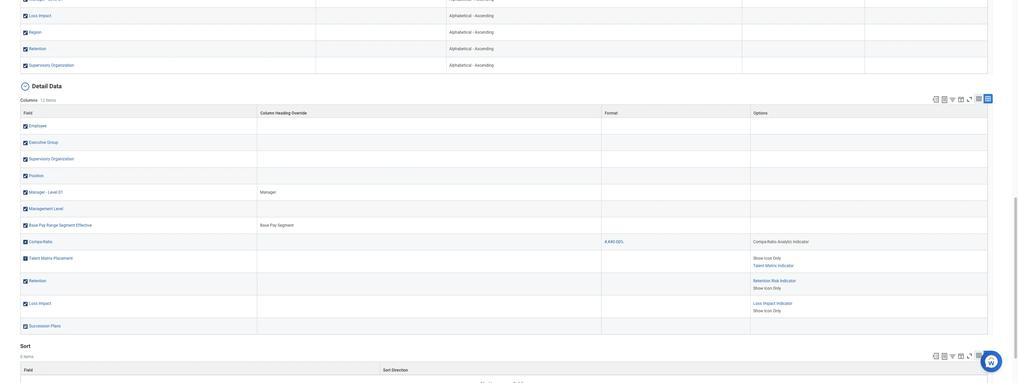 Task type: describe. For each thing, give the bounding box(es) containing it.
3 alphabetical from the top
[[450, 47, 472, 51]]

ratio for compa-ratio analytic indicator
[[768, 240, 777, 245]]

loss impact indicator link
[[754, 300, 793, 307]]

executive group link
[[29, 139, 58, 145]]

base for base pay range segment effective
[[29, 223, 38, 228]]

compa-ratio
[[29, 240, 52, 245]]

data
[[49, 83, 62, 90]]

plans
[[51, 324, 61, 329]]

talent matrix placement link
[[29, 255, 73, 261]]

sort direction button
[[380, 362, 988, 375]]

supervisory organization link for field icon within supervisory organization row
[[29, 156, 74, 162]]

manager for manager - level 01
[[29, 190, 45, 195]]

select to filter grid data image for sort direction
[[950, 353, 957, 361]]

field image for compa-ratio link
[[23, 240, 28, 245]]

0 horizontal spatial items
[[24, 355, 34, 360]]

- for region
[[473, 30, 474, 35]]

talent for talent matrix placement
[[29, 256, 40, 261]]

manager for manager
[[260, 190, 276, 195]]

analytic
[[778, 240, 793, 245]]

supervisory inside supervisory organization row
[[29, 157, 50, 162]]

show icon only for 1st show icon only element from the top
[[754, 256, 782, 261]]

indicator for retention risk indicator
[[781, 279, 797, 284]]

icon for third show icon only element from the top of the detail data group
[[765, 309, 773, 314]]

detail data group
[[20, 82, 994, 384]]

detail data
[[32, 83, 62, 90]]

indicator right analytic
[[794, 240, 810, 245]]

click to view/edit grid preferences image for column heading override
[[958, 96, 966, 103]]

row containing talent matrix placement
[[20, 251, 989, 273]]

sort for sort
[[20, 344, 31, 350]]

compa-ratio link
[[29, 239, 52, 245]]

loss up succession
[[29, 302, 38, 307]]

- inside "link"
[[46, 190, 47, 195]]

table image for column heading override
[[976, 96, 983, 102]]

alphabetical - ascending for region
[[450, 30, 494, 35]]

loss down retention risk indicator
[[754, 302, 763, 307]]

#,##0.00%
[[605, 240, 624, 245]]

base pay segment
[[260, 223, 294, 228]]

2 loss impact link from the top
[[29, 300, 51, 307]]

3 only from the top
[[774, 309, 782, 314]]

alphabetical - ascending element for region
[[450, 29, 494, 35]]

show icon only for third show icon only element from the top of the detail data group
[[754, 309, 782, 314]]

impact up region link at the top left of the page
[[39, 13, 51, 18]]

column heading override button
[[258, 105, 602, 118]]

level inside management level link
[[54, 207, 63, 212]]

01
[[58, 190, 63, 195]]

fullscreen image
[[967, 96, 974, 103]]

1 field image from the top
[[23, 0, 28, 2]]

region
[[29, 30, 41, 35]]

compa-ratio analytic indicator element
[[754, 239, 810, 245]]

field image for region link at the top left of the page
[[23, 30, 28, 35]]

items selected list for matrix
[[754, 255, 805, 269]]

retention risk indicator link
[[754, 278, 797, 284]]

succession plans
[[29, 324, 61, 329]]

items selected list for impact
[[754, 300, 804, 314]]

loss up region link at the top left of the page
[[29, 13, 38, 18]]

table image for sort direction
[[976, 353, 983, 360]]

format button
[[602, 105, 751, 118]]

field button for sort
[[21, 362, 380, 375]]

compa-ratio analytic indicator
[[754, 240, 810, 245]]

employee row
[[20, 118, 989, 135]]

field image for executive group "link"
[[23, 141, 28, 146]]

format
[[605, 111, 618, 116]]

12
[[40, 98, 45, 103]]

retention risk indicator
[[754, 279, 797, 284]]

3 alphabetical - ascending from the top
[[450, 47, 494, 51]]

detail
[[32, 83, 48, 90]]

indicator for loss impact indicator
[[777, 302, 793, 307]]

row containing manager - level 01
[[20, 184, 989, 201]]

field for sort
[[24, 368, 33, 373]]

succession plans row
[[20, 319, 989, 335]]

3 ascending from the top
[[475, 47, 494, 51]]

0 items
[[20, 355, 34, 360]]

10 field image from the top
[[23, 279, 28, 285]]

retention link for 2nd field image from the top
[[29, 45, 46, 51]]

2 only from the top
[[774, 287, 782, 291]]

heading
[[276, 111, 291, 116]]

1 loss impact link from the top
[[29, 12, 51, 18]]

position link
[[29, 172, 44, 178]]

compa- for compa-ratio analytic indicator
[[754, 240, 768, 245]]

icon for 2nd show icon only element from the bottom of the detail data group
[[765, 287, 773, 291]]

1 supervisory organization from the top
[[29, 63, 74, 68]]

alphabetical - ascending for supervisory organization
[[450, 63, 494, 68]]

1 alphabetical - ascending element from the top
[[450, 0, 494, 2]]

field image for second loss impact "link" from the bottom
[[23, 13, 28, 19]]

items selected list containing retention risk indicator
[[754, 278, 807, 292]]

segment inside base pay range segment effective link
[[59, 223, 75, 228]]

compa- for compa-ratio
[[29, 240, 43, 245]]

toolbar for sort direction
[[930, 351, 994, 362]]

management level
[[29, 207, 63, 212]]

effective
[[76, 223, 92, 228]]

1 loss impact from the top
[[29, 13, 51, 18]]

base for base pay segment
[[260, 223, 269, 228]]

manager - level 01 link
[[29, 189, 63, 195]]

field image for base pay range segment effective link
[[23, 223, 28, 229]]

1 supervisory from the top
[[29, 63, 50, 68]]

2 field image from the top
[[23, 47, 28, 52]]

impact down retention risk indicator
[[764, 302, 776, 307]]

ascending for supervisory organization
[[475, 63, 494, 68]]



Task type: vqa. For each thing, say whether or not it's contained in the screenshot.
Matrix associated with Placement
yes



Task type: locate. For each thing, give the bounding box(es) containing it.
0 vertical spatial retention link
[[29, 45, 46, 51]]

9 field image from the top
[[23, 256, 28, 262]]

expand table image for column heading override
[[985, 96, 992, 102]]

alphabetical - ascending element
[[450, 0, 494, 2], [450, 12, 494, 18], [450, 29, 494, 35], [450, 45, 494, 51], [450, 62, 494, 68]]

1 vertical spatial field
[[24, 368, 33, 373]]

2 vertical spatial show icon only element
[[754, 308, 782, 314]]

1 vertical spatial loss impact link
[[29, 300, 51, 307]]

1 horizontal spatial base
[[260, 223, 269, 228]]

table image
[[976, 96, 983, 102], [976, 353, 983, 360]]

2 field image from the top
[[23, 13, 28, 19]]

export to worksheets image
[[941, 96, 949, 104], [941, 353, 949, 361]]

0 vertical spatial items
[[46, 98, 56, 103]]

3 field image from the top
[[23, 157, 28, 162]]

1 horizontal spatial talent
[[754, 264, 765, 269]]

ratio
[[43, 240, 52, 245], [768, 240, 777, 245]]

2 manager from the left
[[260, 190, 276, 195]]

show icon only
[[754, 256, 782, 261], [754, 287, 782, 291], [754, 309, 782, 314]]

4 field image from the top
[[23, 174, 28, 179]]

0 vertical spatial field button
[[21, 105, 257, 118]]

matrix inside "link"
[[766, 264, 777, 269]]

1 vertical spatial show icon only element
[[754, 285, 782, 291]]

supervisory organization up data
[[29, 63, 74, 68]]

items
[[46, 98, 56, 103], [24, 355, 34, 360]]

1 vertical spatial talent
[[754, 264, 765, 269]]

field button
[[21, 105, 257, 118], [21, 362, 380, 375]]

field image for succession plans link on the left bottom of the page
[[23, 324, 28, 330]]

1 horizontal spatial compa-
[[754, 240, 768, 245]]

show for third show icon only element from the top of the detail data group
[[754, 309, 764, 314]]

0 vertical spatial expand table image
[[985, 96, 992, 102]]

ascending
[[475, 13, 494, 18], [475, 30, 494, 35], [475, 47, 494, 51], [475, 63, 494, 68]]

icon down retention risk indicator
[[765, 287, 773, 291]]

supervisory organization down group
[[29, 157, 74, 162]]

show
[[754, 256, 764, 261], [754, 287, 764, 291], [754, 309, 764, 314]]

only down risk
[[774, 287, 782, 291]]

level left 01 at the left of page
[[48, 190, 57, 195]]

items selected list up the 'retention risk indicator' 'link'
[[754, 255, 805, 269]]

retention inside the 'retention risk indicator' 'link'
[[754, 279, 771, 284]]

0 horizontal spatial segment
[[59, 223, 75, 228]]

3 items selected list from the top
[[754, 300, 804, 314]]

export to worksheets image for sort direction
[[941, 353, 949, 361]]

2 organization from the top
[[51, 157, 74, 162]]

show icon only element down retention risk indicator
[[754, 285, 782, 291]]

manager - level 01
[[29, 190, 63, 195]]

chevron down image
[[21, 84, 29, 89]]

1 organization from the top
[[51, 63, 74, 68]]

talent for talent matrix indicator
[[754, 264, 765, 269]]

2 vertical spatial show
[[754, 309, 764, 314]]

6 field image from the top
[[23, 190, 28, 196]]

4 alphabetical - ascending from the top
[[450, 63, 494, 68]]

show down retention risk indicator
[[754, 287, 764, 291]]

column heading override
[[261, 111, 307, 116]]

compa- left analytic
[[754, 240, 768, 245]]

compa-
[[29, 240, 43, 245], [754, 240, 768, 245]]

0 vertical spatial level
[[48, 190, 57, 195]]

supervisory organization link down group
[[29, 156, 74, 162]]

field image for management level link
[[23, 207, 28, 212]]

talent inside talent matrix placement link
[[29, 256, 40, 261]]

compa- up talent matrix placement link
[[29, 240, 43, 245]]

2 vertical spatial only
[[774, 309, 782, 314]]

pay for segment
[[270, 223, 277, 228]]

1 compa- from the left
[[29, 240, 43, 245]]

11 field image from the top
[[23, 324, 28, 330]]

0 vertical spatial icon
[[765, 256, 773, 261]]

2 ratio from the left
[[768, 240, 777, 245]]

expand table image for sort direction
[[985, 353, 992, 360]]

2 show from the top
[[754, 287, 764, 291]]

supervisory organization row
[[20, 151, 989, 168]]

5 field image from the top
[[23, 141, 28, 146]]

management
[[29, 207, 53, 212]]

6 field image from the top
[[23, 302, 28, 307]]

0 vertical spatial show icon only
[[754, 256, 782, 261]]

field image inside row
[[23, 240, 28, 245]]

2 retention link from the top
[[29, 278, 46, 284]]

1 only from the top
[[774, 256, 782, 261]]

retention left risk
[[754, 279, 771, 284]]

sort up 0 items
[[20, 344, 31, 350]]

1 alphabetical from the top
[[450, 13, 472, 18]]

show icon only up the talent matrix indicator "link"
[[754, 256, 782, 261]]

click to view/edit grid preferences image for sort direction
[[958, 353, 966, 361]]

field
[[24, 111, 32, 116], [24, 368, 33, 373]]

show icon only element down loss impact indicator
[[754, 308, 782, 314]]

field image for position 'link'
[[23, 174, 28, 179]]

options button
[[751, 105, 988, 118]]

0 horizontal spatial talent
[[29, 256, 40, 261]]

succession plans link
[[29, 323, 61, 329]]

0 horizontal spatial ratio
[[43, 240, 52, 245]]

0 vertical spatial supervisory organization link
[[29, 62, 74, 68]]

level inside manager - level 01 "link"
[[48, 190, 57, 195]]

0 vertical spatial show
[[754, 256, 764, 261]]

2 supervisory from the top
[[29, 157, 50, 162]]

retention for 2nd field image from the top
[[29, 47, 46, 51]]

executive group
[[29, 141, 58, 145]]

1 show icon only from the top
[[754, 256, 782, 261]]

2 alphabetical - ascending from the top
[[450, 30, 494, 35]]

direction
[[392, 368, 408, 373]]

0 vertical spatial supervisory
[[29, 63, 50, 68]]

2 vertical spatial show icon only
[[754, 309, 782, 314]]

1 vertical spatial only
[[774, 287, 782, 291]]

succession
[[29, 324, 50, 329]]

executive
[[29, 141, 46, 145]]

indicator inside "link"
[[778, 264, 794, 269]]

show inside row
[[754, 256, 764, 261]]

8 field image from the top
[[23, 223, 28, 229]]

1 vertical spatial icon
[[765, 287, 773, 291]]

alphabetical for supervisory organization
[[450, 63, 472, 68]]

table image right fullscreen icon at the right of page
[[976, 96, 983, 102]]

indicator
[[794, 240, 810, 245], [778, 264, 794, 269], [781, 279, 797, 284], [777, 302, 793, 307]]

table image right fullscreen image
[[976, 353, 983, 360]]

row containing compa-ratio
[[20, 234, 989, 251]]

1 field image from the top
[[23, 30, 28, 35]]

row containing base pay range segment effective
[[20, 218, 989, 234]]

3 alphabetical - ascending element from the top
[[450, 29, 494, 35]]

matrix
[[41, 256, 53, 261], [766, 264, 777, 269]]

export to excel image
[[933, 96, 940, 103]]

click to view/edit grid preferences image left fullscreen icon at the right of page
[[958, 96, 966, 103]]

field image
[[23, 0, 28, 2], [23, 13, 28, 19], [23, 157, 28, 162], [23, 174, 28, 179], [23, 240, 28, 245], [23, 302, 28, 307]]

items selected list down risk
[[754, 300, 804, 314]]

5 field image from the top
[[23, 240, 28, 245]]

sort inside "popup button"
[[383, 368, 391, 373]]

1 vertical spatial select to filter grid data image
[[950, 353, 957, 361]]

position
[[29, 174, 44, 178]]

employee
[[29, 124, 47, 129]]

2 alphabetical from the top
[[450, 30, 472, 35]]

2 ascending from the top
[[475, 30, 494, 35]]

0 vertical spatial only
[[774, 256, 782, 261]]

loss impact inside detail data group
[[29, 302, 51, 307]]

items right 0
[[24, 355, 34, 360]]

override
[[292, 111, 307, 116]]

3 show icon only element from the top
[[754, 308, 782, 314]]

supervisory up detail
[[29, 63, 50, 68]]

0 horizontal spatial sort
[[20, 344, 31, 350]]

1 base from the left
[[29, 223, 38, 228]]

segment
[[59, 223, 75, 228], [278, 223, 294, 228]]

ratio inside compa-ratio link
[[43, 240, 52, 245]]

pay for range
[[39, 223, 46, 228]]

show icon only down loss impact indicator
[[754, 309, 782, 314]]

4 ascending from the top
[[475, 63, 494, 68]]

show up the talent matrix indicator "link"
[[754, 256, 764, 261]]

select to filter grid data image for column heading override
[[950, 96, 957, 103]]

cell
[[316, 0, 447, 8], [743, 0, 866, 8], [866, 0, 989, 8], [316, 8, 447, 24], [743, 8, 866, 24], [866, 8, 989, 24], [316, 24, 447, 41], [743, 24, 866, 41], [866, 24, 989, 41], [316, 41, 447, 57], [743, 41, 866, 57], [866, 41, 989, 57], [316, 57, 447, 74], [743, 57, 866, 74], [866, 57, 989, 74], [258, 118, 602, 135], [602, 118, 751, 135], [751, 118, 989, 135], [258, 135, 602, 151], [602, 135, 751, 151], [751, 135, 989, 151], [258, 151, 602, 168], [602, 151, 751, 168], [751, 151, 989, 168], [258, 168, 602, 184], [602, 168, 751, 184], [751, 168, 989, 184], [602, 184, 751, 201], [751, 184, 989, 201], [258, 201, 602, 218], [602, 201, 751, 218], [751, 201, 989, 218], [602, 218, 751, 234], [751, 218, 989, 234], [258, 234, 602, 251], [258, 251, 602, 273], [602, 251, 751, 273], [258, 273, 602, 296], [602, 273, 751, 296], [258, 296, 602, 319], [602, 296, 751, 319], [258, 319, 602, 335], [602, 319, 751, 335], [751, 319, 989, 335]]

options
[[754, 111, 768, 116]]

ratio for compa-ratio
[[43, 240, 52, 245]]

select to filter grid data image right export to excel image
[[950, 96, 957, 103]]

0 vertical spatial organization
[[51, 63, 74, 68]]

matrix for indicator
[[766, 264, 777, 269]]

1 icon from the top
[[765, 256, 773, 261]]

0 vertical spatial sort
[[20, 344, 31, 350]]

1 vertical spatial supervisory organization
[[29, 157, 74, 162]]

2 icon from the top
[[765, 287, 773, 291]]

expand table image right fullscreen icon at the right of page
[[985, 96, 992, 102]]

manager
[[29, 190, 45, 195], [260, 190, 276, 195]]

retention down talent matrix placement
[[29, 279, 46, 284]]

sort left direction
[[383, 368, 391, 373]]

supervisory organization inside supervisory organization row
[[29, 157, 74, 162]]

0
[[20, 355, 23, 360]]

1 vertical spatial items
[[24, 355, 34, 360]]

0 vertical spatial field
[[24, 111, 32, 116]]

select to filter grid data image
[[950, 96, 957, 103], [950, 353, 957, 361]]

sort
[[20, 344, 31, 350], [383, 368, 391, 373]]

talent down compa-ratio
[[29, 256, 40, 261]]

#,##0.00% link
[[605, 239, 624, 245]]

1 show icon only element from the top
[[754, 255, 782, 261]]

1 vertical spatial organization
[[51, 157, 74, 162]]

1 items selected list from the top
[[754, 255, 805, 269]]

0 horizontal spatial pay
[[39, 223, 46, 228]]

field image inside position row
[[23, 174, 28, 179]]

4 alphabetical from the top
[[450, 63, 472, 68]]

alphabetical - ascending element for loss impact
[[450, 12, 494, 18]]

retention link
[[29, 45, 46, 51], [29, 278, 46, 284]]

1 ratio from the left
[[43, 240, 52, 245]]

base
[[29, 223, 38, 228], [260, 223, 269, 228]]

loss impact up succession plans link on the left bottom of the page
[[29, 302, 51, 307]]

field image inside executive group row
[[23, 141, 28, 146]]

3 icon from the top
[[765, 309, 773, 314]]

indicator up the 'retention risk indicator' 'link'
[[778, 264, 794, 269]]

0 vertical spatial items selected list
[[754, 255, 805, 269]]

columns 12 items
[[20, 98, 56, 103]]

0 horizontal spatial compa-
[[29, 240, 43, 245]]

field image for manager - level 01 "link"
[[23, 190, 28, 196]]

ratio up talent matrix placement link
[[43, 240, 52, 245]]

0 horizontal spatial matrix
[[41, 256, 53, 261]]

row containing region
[[20, 24, 989, 41]]

loss impact indicator
[[754, 302, 793, 307]]

retention link down region at the left of the page
[[29, 45, 46, 51]]

0 horizontal spatial manager
[[29, 190, 45, 195]]

2 base from the left
[[260, 223, 269, 228]]

1 vertical spatial click to view/edit grid preferences image
[[958, 353, 966, 361]]

1 vertical spatial table image
[[976, 353, 983, 360]]

0 vertical spatial loss impact link
[[29, 12, 51, 18]]

items right the 12
[[46, 98, 56, 103]]

0 vertical spatial click to view/edit grid preferences image
[[958, 96, 966, 103]]

retention down region at the left of the page
[[29, 47, 46, 51]]

0 vertical spatial show icon only element
[[754, 255, 782, 261]]

2 supervisory organization link from the top
[[29, 156, 74, 162]]

2 supervisory organization from the top
[[29, 157, 74, 162]]

1 pay from the left
[[39, 223, 46, 228]]

supervisory up position 'link'
[[29, 157, 50, 162]]

show for 2nd show icon only element from the bottom of the detail data group
[[754, 287, 764, 291]]

0 vertical spatial export to worksheets image
[[941, 96, 949, 104]]

1 vertical spatial sort
[[383, 368, 391, 373]]

icon inside row
[[765, 256, 773, 261]]

management level link
[[29, 205, 63, 212]]

row containing supervisory organization
[[20, 57, 989, 74]]

field image for talent matrix placement link
[[23, 256, 28, 262]]

click to view/edit grid preferences image
[[958, 96, 966, 103], [958, 353, 966, 361]]

only up the talent matrix indicator "link"
[[774, 256, 782, 261]]

loss impact link up succession plans link on the left bottom of the page
[[29, 300, 51, 307]]

1 manager from the left
[[29, 190, 45, 195]]

field image inside the management level row
[[23, 207, 28, 212]]

organization
[[51, 63, 74, 68], [51, 157, 74, 162]]

1 vertical spatial expand table image
[[985, 353, 992, 360]]

only
[[774, 256, 782, 261], [774, 287, 782, 291], [774, 309, 782, 314]]

organization up data
[[51, 63, 74, 68]]

loss impact
[[29, 13, 51, 18], [29, 302, 51, 307]]

1 vertical spatial show icon only
[[754, 287, 782, 291]]

position row
[[20, 168, 989, 184]]

1 ascending from the top
[[475, 13, 494, 18]]

1 show from the top
[[754, 256, 764, 261]]

detail data button
[[32, 83, 62, 90]]

2 vertical spatial icon
[[765, 309, 773, 314]]

field image for employee link
[[23, 124, 28, 129]]

retention
[[29, 47, 46, 51], [29, 279, 46, 284], [754, 279, 771, 284]]

1 retention link from the top
[[29, 45, 46, 51]]

1 vertical spatial show
[[754, 287, 764, 291]]

1 horizontal spatial sort
[[383, 368, 391, 373]]

icon down loss impact indicator
[[765, 309, 773, 314]]

talent matrix indicator link
[[754, 263, 794, 269]]

supervisory
[[29, 63, 50, 68], [29, 157, 50, 162]]

talent
[[29, 256, 40, 261], [754, 264, 765, 269]]

0 vertical spatial select to filter grid data image
[[950, 96, 957, 103]]

loss impact link up region link at the top left of the page
[[29, 12, 51, 18]]

talent matrix placement
[[29, 256, 73, 261]]

alphabetical - ascending for loss impact
[[450, 13, 494, 18]]

show icon only element
[[754, 255, 782, 261], [754, 285, 782, 291], [754, 308, 782, 314]]

supervisory organization
[[29, 63, 74, 68], [29, 157, 74, 162]]

supervisory organization link inside row
[[29, 156, 74, 162]]

0 vertical spatial talent
[[29, 256, 40, 261]]

talent inside "link"
[[754, 264, 765, 269]]

-
[[473, 13, 474, 18], [473, 30, 474, 35], [473, 47, 474, 51], [473, 63, 474, 68], [46, 190, 47, 195]]

supervisory organization link up data
[[29, 62, 74, 68]]

2 items selected list from the top
[[754, 278, 807, 292]]

0 vertical spatial table image
[[976, 96, 983, 102]]

alphabetical for region
[[450, 30, 472, 35]]

2 pay from the left
[[270, 223, 277, 228]]

field down 0 items
[[24, 368, 33, 373]]

sort for sort direction
[[383, 368, 391, 373]]

3 show from the top
[[754, 309, 764, 314]]

icon
[[765, 256, 773, 261], [765, 287, 773, 291], [765, 309, 773, 314]]

ratio left analytic
[[768, 240, 777, 245]]

show down loss impact indicator
[[754, 309, 764, 314]]

show icon only for 2nd show icon only element from the bottom of the detail data group
[[754, 287, 782, 291]]

4 alphabetical - ascending element from the top
[[450, 45, 494, 51]]

icon for 1st show icon only element from the top
[[765, 256, 773, 261]]

field for column
[[24, 111, 32, 116]]

ascending for loss impact
[[475, 13, 494, 18]]

indicator right risk
[[781, 279, 797, 284]]

field image for 1st loss impact "link" from the bottom
[[23, 302, 28, 307]]

0 vertical spatial supervisory organization
[[29, 63, 74, 68]]

0 vertical spatial matrix
[[41, 256, 53, 261]]

alphabetical
[[450, 13, 472, 18], [450, 30, 472, 35], [450, 47, 472, 51], [450, 63, 472, 68]]

show icon only down retention risk indicator
[[754, 287, 782, 291]]

field image inside succession plans row
[[23, 324, 28, 330]]

fullscreen image
[[967, 353, 974, 361]]

click to view/edit grid preferences image left fullscreen image
[[958, 353, 966, 361]]

1 vertical spatial supervisory
[[29, 157, 50, 162]]

talent matrix indicator
[[754, 264, 794, 269]]

row
[[20, 0, 989, 8], [20, 8, 989, 24], [20, 24, 989, 41], [20, 41, 989, 57], [20, 57, 989, 74], [20, 105, 989, 118], [20, 184, 989, 201], [20, 218, 989, 234], [20, 234, 989, 251], [20, 251, 989, 273], [20, 273, 989, 296], [20, 296, 989, 319], [21, 362, 988, 375]]

executive group row
[[20, 135, 989, 151]]

alphabetical for loss impact
[[450, 13, 472, 18]]

- for loss impact
[[473, 13, 474, 18]]

1 horizontal spatial items
[[46, 98, 56, 103]]

1 segment from the left
[[59, 223, 75, 228]]

field image inside supervisory organization row
[[23, 157, 28, 162]]

pay
[[39, 223, 46, 228], [270, 223, 277, 228]]

risk
[[772, 279, 780, 284]]

1 vertical spatial export to worksheets image
[[941, 353, 949, 361]]

export to worksheets image right export to excel image
[[941, 96, 949, 104]]

sort direction
[[383, 368, 408, 373]]

1 horizontal spatial segment
[[278, 223, 294, 228]]

1 horizontal spatial pay
[[270, 223, 277, 228]]

2 alphabetical - ascending element from the top
[[450, 12, 494, 18]]

loss impact link
[[29, 12, 51, 18], [29, 300, 51, 307]]

field button for column
[[21, 105, 257, 118]]

supervisory organization link for 9th field image from the bottom of the page
[[29, 62, 74, 68]]

placement
[[54, 256, 73, 261]]

talent up the 'retention risk indicator' 'link'
[[754, 264, 765, 269]]

select to filter grid data image left fullscreen image
[[950, 353, 957, 361]]

level up base pay range segment effective link
[[54, 207, 63, 212]]

impact
[[39, 13, 51, 18], [39, 302, 51, 307], [764, 302, 776, 307]]

1 vertical spatial loss impact
[[29, 302, 51, 307]]

matrix up the 'retention risk indicator' 'link'
[[766, 264, 777, 269]]

indicator for talent matrix indicator
[[778, 264, 794, 269]]

matrix left placement
[[41, 256, 53, 261]]

show for 1st show icon only element from the top
[[754, 256, 764, 261]]

alphabetical - ascending
[[450, 13, 494, 18], [450, 30, 494, 35], [450, 47, 494, 51], [450, 63, 494, 68]]

1 vertical spatial field button
[[21, 362, 380, 375]]

retention link for 2nd field image from the bottom
[[29, 278, 46, 284]]

items selected list containing loss impact indicator
[[754, 300, 804, 314]]

3 show icon only from the top
[[754, 309, 782, 314]]

base pay range segment effective link
[[29, 222, 92, 228]]

organization inside row
[[51, 157, 74, 162]]

group
[[47, 141, 58, 145]]

1 horizontal spatial matrix
[[766, 264, 777, 269]]

1 supervisory organization link from the top
[[29, 62, 74, 68]]

employee link
[[29, 123, 47, 129]]

ratio inside the compa-ratio analytic indicator element
[[768, 240, 777, 245]]

toolbar
[[930, 94, 994, 105], [930, 351, 994, 362]]

2 loss impact from the top
[[29, 302, 51, 307]]

field down columns
[[24, 111, 32, 116]]

management level row
[[20, 201, 989, 218]]

0 horizontal spatial base
[[29, 223, 38, 228]]

column
[[261, 111, 275, 116]]

1 alphabetical - ascending from the top
[[450, 13, 494, 18]]

alphabetical - ascending element for supervisory organization
[[450, 62, 494, 68]]

1 horizontal spatial manager
[[260, 190, 276, 195]]

2 vertical spatial items selected list
[[754, 300, 804, 314]]

retention link down talent matrix placement
[[29, 278, 46, 284]]

icon up the talent matrix indicator "link"
[[765, 256, 773, 261]]

1 horizontal spatial ratio
[[768, 240, 777, 245]]

5 alphabetical - ascending element from the top
[[450, 62, 494, 68]]

loss
[[29, 13, 38, 18], [29, 302, 38, 307], [754, 302, 763, 307]]

2 segment from the left
[[278, 223, 294, 228]]

manager inside manager - level 01 "link"
[[29, 190, 45, 195]]

show icon only element up the talent matrix indicator "link"
[[754, 255, 782, 261]]

region link
[[29, 29, 41, 35]]

1 vertical spatial level
[[54, 207, 63, 212]]

3 field image from the top
[[23, 63, 28, 69]]

1 vertical spatial matrix
[[766, 264, 777, 269]]

toolbar for column heading override
[[930, 94, 994, 105]]

items selected list containing show icon only
[[754, 255, 805, 269]]

expand table image
[[985, 96, 992, 102], [985, 353, 992, 360]]

indicator down risk
[[777, 302, 793, 307]]

4 field image from the top
[[23, 124, 28, 129]]

7 field image from the top
[[23, 207, 28, 212]]

organization down group
[[51, 157, 74, 162]]

2 show icon only element from the top
[[754, 285, 782, 291]]

range
[[47, 223, 58, 228]]

2 compa- from the left
[[754, 240, 768, 245]]

export to worksheets image for column heading override
[[941, 96, 949, 104]]

indicator inside 'link'
[[781, 279, 797, 284]]

retention for 2nd field image from the bottom
[[29, 279, 46, 284]]

1 vertical spatial toolbar
[[930, 351, 994, 362]]

field image inside employee 'row'
[[23, 124, 28, 129]]

1 vertical spatial supervisory organization link
[[29, 156, 74, 162]]

columns
[[20, 98, 38, 103]]

field image
[[23, 30, 28, 35], [23, 47, 28, 52], [23, 63, 28, 69], [23, 124, 28, 129], [23, 141, 28, 146], [23, 190, 28, 196], [23, 207, 28, 212], [23, 223, 28, 229], [23, 256, 28, 262], [23, 279, 28, 285], [23, 324, 28, 330]]

ascending for region
[[475, 30, 494, 35]]

0 vertical spatial toolbar
[[930, 94, 994, 105]]

matrix for placement
[[41, 256, 53, 261]]

0 vertical spatial loss impact
[[29, 13, 51, 18]]

items selected list
[[754, 255, 805, 269], [754, 278, 807, 292], [754, 300, 804, 314]]

base pay range segment effective
[[29, 223, 92, 228]]

items selected list down talent matrix indicator
[[754, 278, 807, 292]]

export to excel image
[[933, 353, 940, 361]]

impact up succession plans link on the left bottom of the page
[[39, 302, 51, 307]]

supervisory organization link
[[29, 62, 74, 68], [29, 156, 74, 162]]

1 vertical spatial retention link
[[29, 278, 46, 284]]

only down loss impact indicator
[[774, 309, 782, 314]]

1 vertical spatial items selected list
[[754, 278, 807, 292]]

2 show icon only from the top
[[754, 287, 782, 291]]

level
[[48, 190, 57, 195], [54, 207, 63, 212]]

loss impact up region link at the top left of the page
[[29, 13, 51, 18]]

export to worksheets image right export to excel icon
[[941, 353, 949, 361]]

items inside columns 12 items
[[46, 98, 56, 103]]

- for supervisory organization
[[473, 63, 474, 68]]

expand table image right fullscreen image
[[985, 353, 992, 360]]

items selected list inside row
[[754, 255, 805, 269]]



